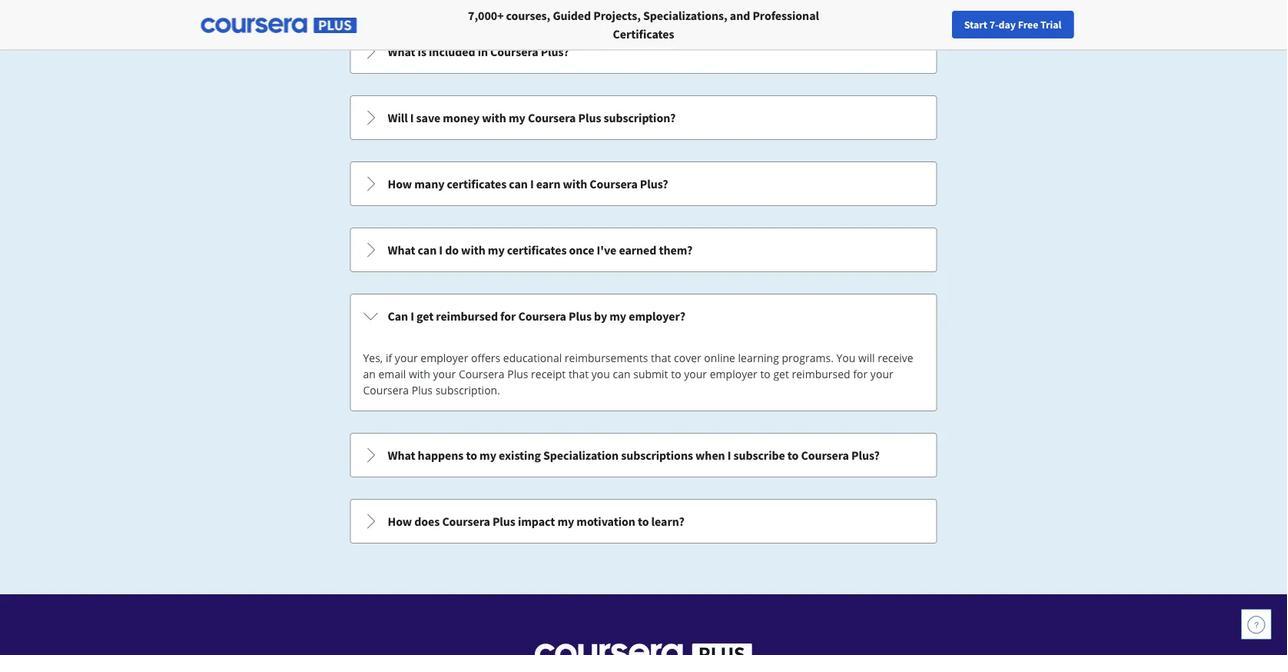 Task type: describe. For each thing, give the bounding box(es) containing it.
coursera inside 'dropdown button'
[[528, 110, 576, 125]]

what can i do with my certificates once i've earned them? button
[[351, 228, 937, 271]]

to right happens
[[466, 447, 477, 463]]

you
[[837, 351, 856, 365]]

my for motivation
[[558, 514, 575, 529]]

existing
[[499, 447, 541, 463]]

my right by
[[610, 308, 627, 324]]

coursera up educational
[[519, 308, 567, 324]]

what can i do with my certificates once i've earned them?
[[388, 242, 693, 258]]

0 vertical spatial plus?
[[541, 44, 569, 59]]

what for what can i do with my certificates once i've earned them?
[[388, 242, 416, 258]]

how many certificates can i earn with coursera plus?
[[388, 176, 669, 191]]

i've
[[597, 242, 617, 258]]

receipt
[[531, 367, 566, 381]]

guided
[[553, 8, 591, 23]]

coursera down offers
[[459, 367, 505, 381]]

plus inside the how does coursera plus impact my motivation to learn? dropdown button
[[493, 514, 516, 529]]

7,000+ courses, guided projects, specializations, and professional certificates
[[468, 8, 820, 42]]

in
[[478, 44, 488, 59]]

find your new career link
[[952, 15, 1064, 35]]

subscription.
[[436, 383, 500, 397]]

when
[[696, 447, 725, 463]]

free
[[1018, 18, 1039, 32]]

my for coursera
[[509, 110, 526, 125]]

my left existing
[[480, 447, 497, 463]]

can inside the yes, if your employer offers educational reimbursements that cover online learning programs. you will receive an email with your coursera plus receipt that you can submit to your employer to get reimbursed for your coursera plus subscription.
[[613, 367, 631, 381]]

an
[[363, 367, 376, 381]]

how many certificates can i earn with coursera plus? button
[[351, 162, 937, 205]]

1 vertical spatial can
[[418, 242, 437, 258]]

7,000+
[[468, 8, 504, 23]]

employer?
[[629, 308, 686, 324]]

what happens to my existing specialization subscriptions when i subscribe to coursera plus? button
[[351, 434, 937, 477]]

list containing what is included in coursera plus?
[[349, 0, 939, 545]]

i left earn
[[530, 176, 534, 191]]

get inside the yes, if your employer offers educational reimbursements that cover online learning programs. you will receive an email with your coursera plus receipt that you can submit to your employer to get reimbursed for your coursera plus subscription.
[[774, 367, 790, 381]]

earn
[[536, 176, 561, 191]]

reimbursed inside dropdown button
[[436, 308, 498, 324]]

submit
[[634, 367, 669, 381]]

career
[[1027, 18, 1056, 32]]

online
[[705, 351, 736, 365]]

0 horizontal spatial coursera plus image
[[201, 18, 357, 33]]

plus left "subscription."
[[412, 383, 433, 397]]

plus inside can i get reimbursed for coursera plus by my employer? dropdown button
[[569, 308, 592, 324]]

subscription?
[[604, 110, 676, 125]]

will
[[388, 110, 408, 125]]

i right when
[[728, 447, 731, 463]]

can i get reimbursed for coursera plus by my employer?
[[388, 308, 686, 324]]

educational
[[503, 351, 562, 365]]

will
[[859, 351, 875, 365]]

will i save money with my coursera plus subscription? button
[[351, 96, 937, 139]]

show notifications image
[[1080, 19, 1099, 38]]

what for what is included in coursera plus?
[[388, 44, 416, 59]]

coursera right subscribe
[[801, 447, 849, 463]]

how for how does coursera plus impact my motivation to learn?
[[388, 514, 412, 529]]

1 vertical spatial certificates
[[507, 242, 567, 258]]

offers
[[471, 351, 501, 365]]

impact
[[518, 514, 555, 529]]

plus down educational
[[508, 367, 529, 381]]

find your new career
[[960, 18, 1056, 32]]

learning
[[739, 351, 779, 365]]

programs.
[[782, 351, 834, 365]]

email
[[379, 367, 406, 381]]

0 vertical spatial can
[[509, 176, 528, 191]]

day
[[999, 18, 1016, 32]]

my for certificates
[[488, 242, 505, 258]]

and
[[730, 8, 751, 23]]

start 7-day free trial
[[965, 18, 1062, 32]]

projects,
[[594, 8, 641, 23]]

0 vertical spatial employer
[[421, 351, 469, 365]]

how does coursera plus impact my motivation to learn?
[[388, 514, 685, 529]]

many
[[415, 176, 445, 191]]

do
[[445, 242, 459, 258]]

can i get reimbursed for coursera plus by my employer? button
[[351, 294, 937, 338]]



Task type: vqa. For each thing, say whether or not it's contained in the screenshot.
the SAS image
no



Task type: locate. For each thing, give the bounding box(es) containing it.
2 horizontal spatial plus?
[[852, 447, 880, 463]]

get right can on the left top of the page
[[417, 308, 434, 324]]

money
[[443, 110, 480, 125]]

1 vertical spatial what
[[388, 242, 416, 258]]

how
[[388, 176, 412, 191], [388, 514, 412, 529]]

1 horizontal spatial that
[[651, 351, 671, 365]]

1 vertical spatial how
[[388, 514, 412, 529]]

start
[[965, 18, 988, 32]]

included
[[429, 44, 476, 59]]

plus left impact
[[493, 514, 516, 529]]

that
[[651, 351, 671, 365], [569, 367, 589, 381]]

2 how from the top
[[388, 514, 412, 529]]

coursera right earn
[[590, 176, 638, 191]]

what
[[388, 44, 416, 59], [388, 242, 416, 258], [388, 447, 416, 463]]

i inside 'dropdown button'
[[410, 110, 414, 125]]

1 vertical spatial plus?
[[640, 176, 669, 191]]

for
[[501, 308, 516, 324], [854, 367, 868, 381]]

coursera right in
[[491, 44, 539, 59]]

can left earn
[[509, 176, 528, 191]]

i
[[410, 110, 414, 125], [530, 176, 534, 191], [439, 242, 443, 258], [411, 308, 414, 324], [728, 447, 731, 463]]

my right 'do' at top left
[[488, 242, 505, 258]]

what left 'do' at top left
[[388, 242, 416, 258]]

can left 'do' at top left
[[418, 242, 437, 258]]

with right email
[[409, 367, 430, 381]]

subscriptions
[[621, 447, 693, 463]]

reimbursed inside the yes, if your employer offers educational reimbursements that cover online learning programs. you will receive an email with your coursera plus receipt that you can submit to your employer to get reimbursed for your coursera plus subscription.
[[792, 367, 851, 381]]

how left the does
[[388, 514, 412, 529]]

what left is
[[388, 44, 416, 59]]

earned
[[619, 242, 657, 258]]

does
[[415, 514, 440, 529]]

once
[[569, 242, 595, 258]]

0 horizontal spatial can
[[418, 242, 437, 258]]

cover
[[674, 351, 702, 365]]

coursera plus image
[[201, 18, 357, 33], [535, 644, 753, 655]]

None search field
[[211, 10, 580, 40]]

1 vertical spatial reimbursed
[[792, 367, 851, 381]]

2 vertical spatial can
[[613, 367, 631, 381]]

coursera down email
[[363, 383, 409, 397]]

0 vertical spatial coursera plus image
[[201, 18, 357, 33]]

2 vertical spatial what
[[388, 447, 416, 463]]

coursera right the does
[[442, 514, 490, 529]]

happens
[[418, 447, 464, 463]]

1 vertical spatial that
[[569, 367, 589, 381]]

2 vertical spatial plus?
[[852, 447, 880, 463]]

7-
[[990, 18, 999, 32]]

with inside 'dropdown button'
[[482, 110, 507, 125]]

1 vertical spatial coursera plus image
[[535, 644, 753, 655]]

to down learning at the bottom right of the page
[[761, 367, 771, 381]]

certificates
[[613, 26, 675, 42]]

to inside dropdown button
[[638, 514, 649, 529]]

2 horizontal spatial can
[[613, 367, 631, 381]]

what is included in coursera plus? button
[[351, 30, 937, 73]]

how does coursera plus impact my motivation to learn? button
[[351, 500, 937, 543]]

that left you
[[569, 367, 589, 381]]

1 horizontal spatial get
[[774, 367, 790, 381]]

to right subscribe
[[788, 447, 799, 463]]

receive
[[878, 351, 914, 365]]

will i save money with my coursera plus subscription?
[[388, 110, 676, 125]]

motivation
[[577, 514, 636, 529]]

my inside 'dropdown button'
[[509, 110, 526, 125]]

coursera
[[491, 44, 539, 59], [528, 110, 576, 125], [590, 176, 638, 191], [519, 308, 567, 324], [459, 367, 505, 381], [363, 383, 409, 397], [801, 447, 849, 463], [442, 514, 490, 529]]

can right you
[[613, 367, 631, 381]]

certificates left 'once'
[[507, 242, 567, 258]]

1 vertical spatial employer
[[710, 367, 758, 381]]

employer
[[421, 351, 469, 365], [710, 367, 758, 381]]

1 what from the top
[[388, 44, 416, 59]]

what happens to my existing specialization subscriptions when i subscribe to coursera plus?
[[388, 447, 880, 463]]

with right money
[[482, 110, 507, 125]]

1 horizontal spatial coursera plus image
[[535, 644, 753, 655]]

is
[[418, 44, 427, 59]]

employer down online
[[710, 367, 758, 381]]

1 vertical spatial for
[[854, 367, 868, 381]]

plus left subscription?
[[579, 110, 602, 125]]

yes, if your employer offers educational reimbursements that cover online learning programs. you will receive an email with your coursera plus receipt that you can submit to your employer to get reimbursed for your coursera plus subscription.
[[363, 351, 914, 397]]

yes,
[[363, 351, 383, 365]]

with right earn
[[563, 176, 588, 191]]

what is included in coursera plus?
[[388, 44, 569, 59]]

courses,
[[506, 8, 551, 23]]

0 horizontal spatial employer
[[421, 351, 469, 365]]

them?
[[659, 242, 693, 258]]

for inside the yes, if your employer offers educational reimbursements that cover online learning programs. you will receive an email with your coursera plus receipt that you can submit to your employer to get reimbursed for your coursera plus subscription.
[[854, 367, 868, 381]]

plus
[[579, 110, 602, 125], [569, 308, 592, 324], [508, 367, 529, 381], [412, 383, 433, 397], [493, 514, 516, 529]]

with right 'do' at top left
[[461, 242, 486, 258]]

1 horizontal spatial plus?
[[640, 176, 669, 191]]

0 horizontal spatial plus?
[[541, 44, 569, 59]]

0 horizontal spatial get
[[417, 308, 434, 324]]

1 horizontal spatial can
[[509, 176, 528, 191]]

by
[[594, 308, 607, 324]]

reimbursed
[[436, 308, 498, 324], [792, 367, 851, 381]]

0 vertical spatial that
[[651, 351, 671, 365]]

what for what happens to my existing specialization subscriptions when i subscribe to coursera plus?
[[388, 447, 416, 463]]

list
[[349, 0, 939, 545]]

trial
[[1041, 18, 1062, 32]]

that up submit at bottom
[[651, 351, 671, 365]]

my right money
[[509, 110, 526, 125]]

how for how many certificates can i earn with coursera plus?
[[388, 176, 412, 191]]

reimbursements
[[565, 351, 648, 365]]

for down will
[[854, 367, 868, 381]]

0 horizontal spatial for
[[501, 308, 516, 324]]

if
[[386, 351, 392, 365]]

get inside dropdown button
[[417, 308, 434, 324]]

reimbursed down 'programs.'
[[792, 367, 851, 381]]

coursera up earn
[[528, 110, 576, 125]]

get
[[417, 308, 434, 324], [774, 367, 790, 381]]

plus left by
[[569, 308, 592, 324]]

learn?
[[652, 514, 685, 529]]

0 horizontal spatial that
[[569, 367, 589, 381]]

2 what from the top
[[388, 242, 416, 258]]

plus inside "will i save money with my coursera plus subscription?" 'dropdown button'
[[579, 110, 602, 125]]

0 horizontal spatial reimbursed
[[436, 308, 498, 324]]

how left "many"
[[388, 176, 412, 191]]

start 7-day free trial button
[[952, 11, 1074, 38]]

can
[[388, 308, 408, 324]]

find
[[960, 18, 980, 32]]

specializations,
[[643, 8, 728, 23]]

i left 'do' at top left
[[439, 242, 443, 258]]

for inside can i get reimbursed for coursera plus by my employer? dropdown button
[[501, 308, 516, 324]]

0 vertical spatial what
[[388, 44, 416, 59]]

to down 'cover'
[[671, 367, 682, 381]]

0 vertical spatial how
[[388, 176, 412, 191]]

1 horizontal spatial reimbursed
[[792, 367, 851, 381]]

reimbursed up offers
[[436, 308, 498, 324]]

1 vertical spatial get
[[774, 367, 790, 381]]

employer up "subscription."
[[421, 351, 469, 365]]

0 vertical spatial get
[[417, 308, 434, 324]]

certificates right "many"
[[447, 176, 507, 191]]

get down learning at the bottom right of the page
[[774, 367, 790, 381]]

my
[[509, 110, 526, 125], [488, 242, 505, 258], [610, 308, 627, 324], [480, 447, 497, 463], [558, 514, 575, 529]]

i right will
[[410, 110, 414, 125]]

new
[[1005, 18, 1025, 32]]

plus? inside dropdown button
[[852, 447, 880, 463]]

0 vertical spatial reimbursed
[[436, 308, 498, 324]]

professional
[[753, 8, 820, 23]]

what inside dropdown button
[[388, 447, 416, 463]]

1 horizontal spatial employer
[[710, 367, 758, 381]]

with inside the yes, if your employer offers educational reimbursements that cover online learning programs. you will receive an email with your coursera plus receipt that you can submit to your employer to get reimbursed for your coursera plus subscription.
[[409, 367, 430, 381]]

0 vertical spatial for
[[501, 308, 516, 324]]

for up offers
[[501, 308, 516, 324]]

i right can on the left top of the page
[[411, 308, 414, 324]]

specialization
[[544, 447, 619, 463]]

my right impact
[[558, 514, 575, 529]]

plus?
[[541, 44, 569, 59], [640, 176, 669, 191], [852, 447, 880, 463]]

save
[[416, 110, 441, 125]]

0 vertical spatial certificates
[[447, 176, 507, 191]]

1 how from the top
[[388, 176, 412, 191]]

subscribe
[[734, 447, 786, 463]]

what left happens
[[388, 447, 416, 463]]

certificates
[[447, 176, 507, 191], [507, 242, 567, 258]]

your
[[982, 18, 1002, 32], [395, 351, 418, 365], [433, 367, 456, 381], [684, 367, 707, 381], [871, 367, 894, 381]]

help center image
[[1248, 615, 1266, 634]]

to
[[671, 367, 682, 381], [761, 367, 771, 381], [466, 447, 477, 463], [788, 447, 799, 463], [638, 514, 649, 529]]

3 what from the top
[[388, 447, 416, 463]]

can
[[509, 176, 528, 191], [418, 242, 437, 258], [613, 367, 631, 381]]

you
[[592, 367, 610, 381]]

1 horizontal spatial for
[[854, 367, 868, 381]]

with
[[482, 110, 507, 125], [563, 176, 588, 191], [461, 242, 486, 258], [409, 367, 430, 381]]

to left 'learn?' on the right
[[638, 514, 649, 529]]



